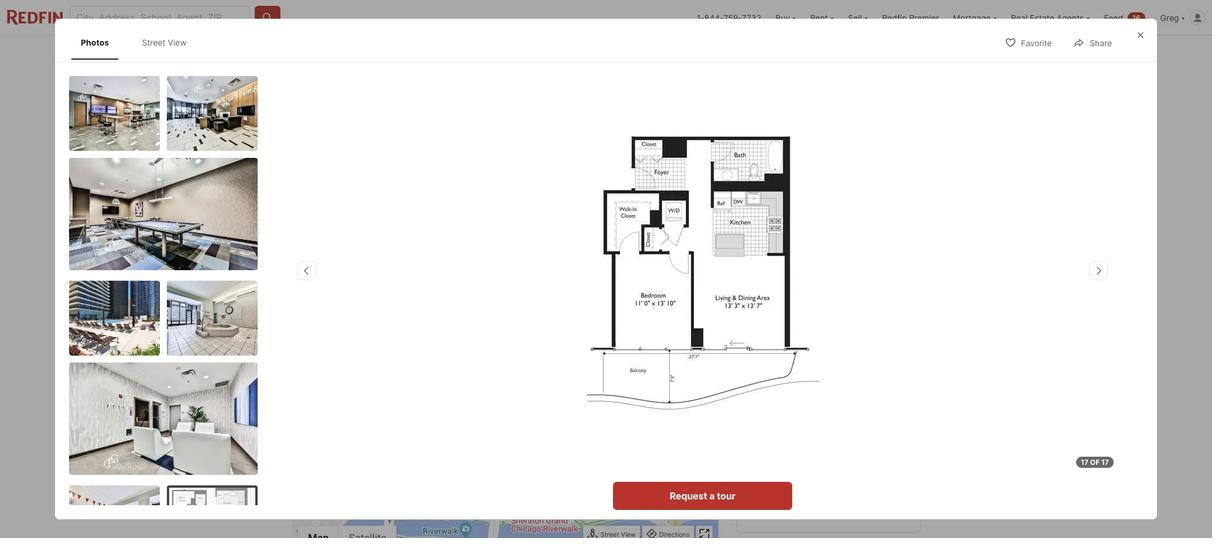 Task type: describe. For each thing, give the bounding box(es) containing it.
street view tab
[[133, 28, 196, 57]]

5 tab from the left
[[533, 38, 587, 66]]

225 n columbus dr unit 2911 image
[[582, 132, 824, 413]]

premier
[[909, 13, 939, 23]]

759-
[[724, 13, 742, 23]]

dr
[[752, 391, 765, 405]]

columbus
[[837, 373, 895, 387]]

redfin
[[882, 13, 907, 23]]

4 tab from the left
[[471, 38, 533, 66]]

1-
[[697, 13, 705, 23]]

contact
[[752, 373, 800, 387]]

844-
[[705, 13, 724, 23]]

photos
[[81, 37, 109, 47]]

1 17 from the left
[[1081, 459, 1089, 467]]

16
[[1133, 13, 1141, 22]]

City, Address, School, Agent, ZIP search field
[[70, 6, 250, 29]]

submit search image
[[262, 12, 274, 23]]

request
[[670, 491, 707, 503]]

street
[[142, 37, 166, 47]]

share
[[1090, 38, 1112, 48]]

225 n columbus dr unit 2911
[[752, 373, 895, 405]]

photos tab
[[71, 28, 118, 57]]

map region
[[169, 482, 769, 539]]

3 tab from the left
[[429, 38, 471, 66]]



Task type: locate. For each thing, give the bounding box(es) containing it.
tab list inside request a tour dialog
[[69, 26, 208, 59]]

unit
[[768, 391, 791, 405]]

2 tab from the left
[[367, 38, 429, 66]]

a
[[710, 491, 715, 503]]

1 horizontal spatial tab list
[[292, 36, 690, 66]]

225
[[800, 373, 823, 387]]

1-844-759-7732 link
[[697, 13, 762, 23]]

request a tour dialog
[[55, 19, 1157, 539]]

redfin premier
[[882, 13, 939, 23]]

1 horizontal spatial 17
[[1102, 459, 1109, 467]]

2 17 from the left
[[1102, 459, 1109, 467]]

17 of 17
[[1081, 459, 1109, 467]]

menu bar
[[298, 527, 397, 539]]

1-844-759-7732
[[697, 13, 762, 23]]

request a tour button
[[613, 483, 793, 511]]

favorite
[[1021, 38, 1052, 48]]

feed
[[1104, 13, 1124, 23]]

7732
[[742, 13, 762, 23]]

n
[[825, 373, 834, 387]]

17
[[1081, 459, 1089, 467], [1102, 459, 1109, 467]]

6 tab from the left
[[587, 38, 680, 66]]

view
[[168, 37, 187, 47]]

favorite button
[[995, 31, 1062, 55]]

0 horizontal spatial tab list
[[69, 26, 208, 59]]

redfin premier button
[[875, 0, 946, 35]]

tab
[[292, 38, 367, 66], [367, 38, 429, 66], [429, 38, 471, 66], [471, 38, 533, 66], [533, 38, 587, 66], [587, 38, 680, 66]]

17 right of
[[1102, 459, 1109, 467]]

tab list containing photos
[[69, 26, 208, 59]]

street view
[[142, 37, 187, 47]]

image image
[[292, 69, 732, 338], [737, 69, 920, 201], [69, 76, 160, 151], [167, 76, 258, 151], [69, 158, 258, 270], [737, 206, 920, 338], [69, 281, 160, 356], [167, 281, 258, 356], [69, 363, 258, 475], [169, 488, 255, 539]]

share button
[[1064, 31, 1122, 55]]

17 left of
[[1081, 459, 1089, 467]]

tab list
[[69, 26, 208, 59], [292, 36, 690, 66]]

request a tour
[[670, 491, 736, 503]]

2911
[[794, 391, 820, 405]]

tour
[[717, 491, 736, 503]]

of
[[1091, 459, 1100, 467]]

0 horizontal spatial 17
[[1081, 459, 1089, 467]]

1 tab from the left
[[292, 38, 367, 66]]

map entry image
[[660, 353, 718, 411]]



Task type: vqa. For each thing, say whether or not it's contained in the screenshot.
"of" in the right of the page
yes



